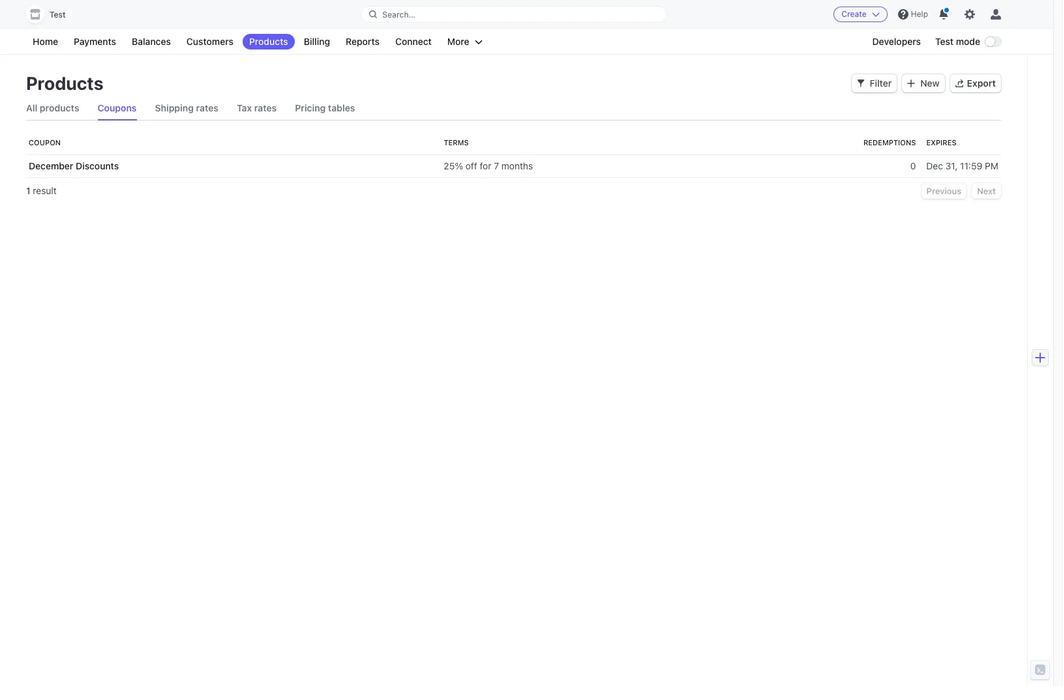 Task type: describe. For each thing, give the bounding box(es) containing it.
dec 31, 11:59 pm
[[927, 160, 999, 172]]

1 vertical spatial products
[[26, 72, 103, 94]]

tab list containing all products
[[26, 97, 1001, 121]]

svg image
[[908, 80, 915, 87]]

filter button
[[852, 74, 897, 93]]

home link
[[26, 34, 65, 50]]

home
[[33, 36, 58, 47]]

svg image
[[857, 80, 865, 87]]

Search… text field
[[362, 6, 666, 23]]

rates for shipping rates
[[196, 102, 219, 114]]

connect
[[395, 36, 432, 47]]

products
[[40, 102, 79, 114]]

all products link
[[26, 97, 79, 120]]

pricing tables link
[[295, 97, 355, 120]]

result
[[33, 185, 57, 196]]

all products
[[26, 102, 79, 114]]

dec 31, 11:59 pm link
[[921, 155, 1001, 178]]

shipping
[[155, 102, 194, 114]]

developers
[[873, 36, 921, 47]]

shipping rates
[[155, 102, 219, 114]]

december discounts
[[29, 160, 119, 172]]

31,
[[946, 160, 958, 172]]

previous button
[[922, 183, 967, 199]]

help
[[911, 9, 928, 19]]

connect link
[[389, 34, 438, 50]]

december
[[29, 160, 73, 172]]

payments link
[[67, 34, 123, 50]]

developers link
[[866, 34, 928, 50]]

25% off for 7 months link
[[439, 155, 858, 178]]

coupons link
[[98, 97, 137, 120]]

redemptions
[[864, 138, 916, 147]]

new link
[[902, 74, 945, 93]]

create button
[[834, 7, 888, 22]]

all
[[26, 102, 37, 114]]

7
[[494, 160, 499, 172]]

customers
[[187, 36, 234, 47]]

1
[[26, 185, 30, 196]]

balances link
[[125, 34, 177, 50]]

test mode
[[935, 36, 980, 47]]

test button
[[26, 5, 79, 23]]

for
[[480, 160, 492, 172]]

balances
[[132, 36, 171, 47]]

tax rates
[[237, 102, 277, 114]]

next button
[[972, 183, 1001, 199]]



Task type: vqa. For each thing, say whether or not it's contained in the screenshot.
The Customers
yes



Task type: locate. For each thing, give the bounding box(es) containing it.
coupons
[[98, 102, 137, 114]]

more
[[447, 36, 469, 47]]

more button
[[441, 34, 489, 50]]

1 horizontal spatial products
[[249, 36, 288, 47]]

discounts
[[76, 160, 119, 172]]

0 vertical spatial products
[[249, 36, 288, 47]]

off
[[466, 160, 477, 172]]

pricing tables
[[295, 102, 355, 114]]

test for test
[[50, 10, 66, 20]]

tables
[[328, 102, 355, 114]]

rates for tax rates
[[254, 102, 277, 114]]

previous
[[927, 186, 962, 196]]

rates right shipping
[[196, 102, 219, 114]]

billing
[[304, 36, 330, 47]]

tab list
[[26, 97, 1001, 121]]

export button
[[950, 74, 1001, 93]]

products link
[[243, 34, 295, 50]]

products left billing in the top left of the page
[[249, 36, 288, 47]]

0 horizontal spatial test
[[50, 10, 66, 20]]

december discounts link
[[26, 155, 439, 178]]

test up the home
[[50, 10, 66, 20]]

0 horizontal spatial products
[[26, 72, 103, 94]]

next
[[977, 186, 996, 196]]

reports link
[[339, 34, 386, 50]]

pm
[[985, 160, 999, 172]]

1 result
[[26, 185, 57, 196]]

billing link
[[297, 34, 337, 50]]

payments
[[74, 36, 116, 47]]

months
[[502, 160, 533, 172]]

products up products
[[26, 72, 103, 94]]

test
[[50, 10, 66, 20], [935, 36, 954, 47]]

help button
[[893, 4, 933, 25]]

0 link
[[858, 155, 921, 178]]

1 horizontal spatial rates
[[254, 102, 277, 114]]

coupon
[[29, 138, 61, 147]]

test left mode
[[935, 36, 954, 47]]

mode
[[956, 36, 980, 47]]

expires
[[927, 138, 957, 147]]

terms
[[444, 138, 469, 147]]

0 vertical spatial test
[[50, 10, 66, 20]]

0
[[911, 160, 916, 172]]

1 rates from the left
[[196, 102, 219, 114]]

25%
[[444, 160, 463, 172]]

export
[[967, 78, 996, 89]]

test for test mode
[[935, 36, 954, 47]]

tax
[[237, 102, 252, 114]]

pricing
[[295, 102, 326, 114]]

create
[[842, 9, 867, 19]]

dec
[[927, 160, 943, 172]]

new
[[921, 78, 940, 89]]

11:59
[[960, 160, 983, 172]]

0 horizontal spatial rates
[[196, 102, 219, 114]]

1 horizontal spatial test
[[935, 36, 954, 47]]

filter
[[870, 78, 892, 89]]

rates right tax
[[254, 102, 277, 114]]

1 vertical spatial test
[[935, 36, 954, 47]]

25% off for 7 months
[[444, 160, 533, 172]]

2 rates from the left
[[254, 102, 277, 114]]

rates
[[196, 102, 219, 114], [254, 102, 277, 114]]

products
[[249, 36, 288, 47], [26, 72, 103, 94]]

reports
[[346, 36, 380, 47]]

test inside button
[[50, 10, 66, 20]]

Search… search field
[[362, 6, 666, 23]]

search…
[[382, 9, 416, 19]]

customers link
[[180, 34, 240, 50]]

tax rates link
[[237, 97, 277, 120]]

notifications image
[[939, 9, 949, 20]]

shipping rates link
[[155, 97, 219, 120]]



